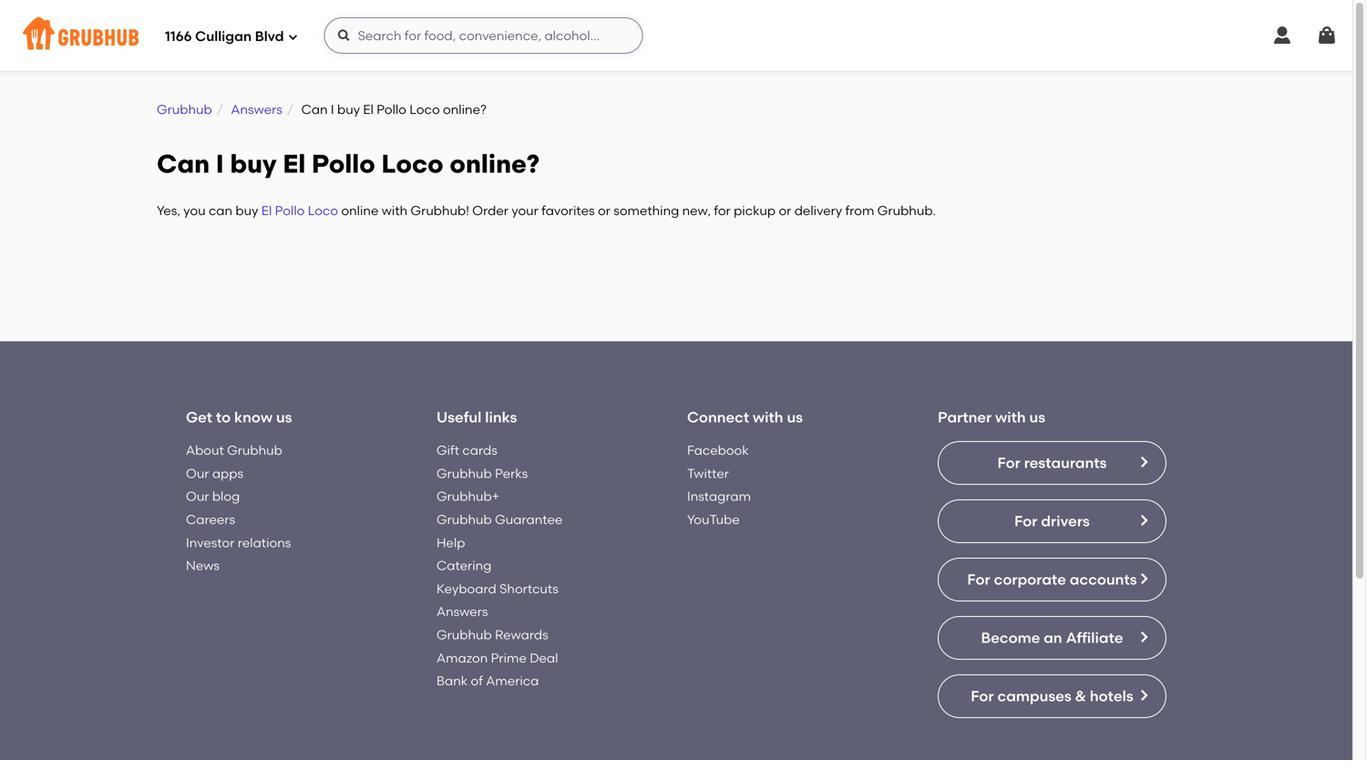 Task type: describe. For each thing, give the bounding box(es) containing it.
hotels
[[1090, 688, 1134, 705]]

1 vertical spatial can
[[157, 148, 210, 179]]

youtube link
[[687, 512, 740, 528]]

from
[[846, 203, 875, 218]]

1 horizontal spatial svg image
[[337, 28, 352, 43]]

grubhub link
[[157, 102, 212, 117]]

1 our from the top
[[186, 466, 209, 481]]

to
[[216, 409, 231, 426]]

perks
[[495, 466, 528, 481]]

2 our from the top
[[186, 489, 209, 504]]

something
[[614, 203, 679, 218]]

for corporate accounts link
[[938, 558, 1167, 602]]

for restaurants link
[[938, 441, 1167, 485]]

of
[[471, 673, 483, 689]]

bank
[[437, 673, 468, 689]]

1 vertical spatial answers link
[[437, 604, 488, 620]]

corporate
[[994, 571, 1067, 589]]

0 vertical spatial answers
[[231, 102, 283, 117]]

help
[[437, 535, 465, 551]]

1 vertical spatial el
[[283, 148, 306, 179]]

our blog link
[[186, 489, 240, 504]]

about grubhub our apps our blog careers investor relations news
[[186, 443, 291, 574]]

careers link
[[186, 512, 235, 528]]

el pollo loco link
[[262, 203, 338, 218]]

useful
[[437, 409, 482, 426]]

apps
[[212, 466, 244, 481]]

right image for for corporate accounts
[[1137, 572, 1152, 586]]

connect with us
[[687, 409, 803, 426]]

for campuses & hotels
[[971, 688, 1134, 705]]

right image for become an affiliate
[[1137, 630, 1152, 645]]

2 or from the left
[[779, 203, 792, 218]]

blvd
[[255, 28, 284, 45]]

gift cards link
[[437, 443, 498, 458]]

twitter
[[687, 466, 729, 481]]

prime
[[491, 650, 527, 666]]

investor relations link
[[186, 535, 291, 551]]

0 horizontal spatial with
[[382, 203, 408, 218]]

grubhub up amazon
[[437, 627, 492, 643]]

order
[[473, 203, 509, 218]]

0 horizontal spatial answers link
[[231, 102, 283, 117]]

rewards
[[495, 627, 549, 643]]

america
[[486, 673, 539, 689]]

you
[[184, 203, 206, 218]]

our apps link
[[186, 466, 244, 481]]

with for connect
[[753, 409, 784, 426]]

become
[[982, 629, 1041, 647]]

know
[[234, 409, 273, 426]]

&
[[1076, 688, 1087, 705]]

keyboard
[[437, 581, 497, 597]]

about grubhub link
[[186, 443, 283, 458]]

1 vertical spatial loco
[[382, 148, 444, 179]]

grubhub down the gift cards link
[[437, 466, 492, 481]]

twitter link
[[687, 466, 729, 481]]

careers
[[186, 512, 235, 528]]

help link
[[437, 535, 465, 551]]

youtube
[[687, 512, 740, 528]]

0 horizontal spatial pollo
[[275, 203, 305, 218]]

amazon
[[437, 650, 488, 666]]

gift
[[437, 443, 460, 458]]

keyboard shortcuts link
[[437, 581, 559, 597]]

catering link
[[437, 558, 492, 574]]

for restaurants
[[998, 454, 1107, 472]]

for drivers
[[1015, 512, 1090, 530]]

grubhub!
[[411, 203, 470, 218]]

grubhub+ link
[[437, 489, 500, 504]]

yes, you can buy el pollo loco online with grubhub! order your favorites or something new, for pickup or delivery from grubhub.
[[157, 203, 936, 218]]

blog
[[212, 489, 240, 504]]

answers inside gift cards grubhub perks grubhub+ grubhub guarantee help catering keyboard shortcuts answers grubhub rewards amazon prime deal bank of america
[[437, 604, 488, 620]]

for drivers link
[[938, 500, 1167, 544]]

1 vertical spatial online?
[[450, 148, 540, 179]]

pickup
[[734, 203, 776, 218]]

0 vertical spatial loco
[[410, 102, 440, 117]]

connect
[[687, 409, 750, 426]]

grubhub guarantee link
[[437, 512, 563, 528]]

partner
[[938, 409, 992, 426]]

0 vertical spatial online?
[[443, 102, 487, 117]]

1166 culligan blvd
[[165, 28, 284, 45]]

right image for for drivers
[[1137, 513, 1152, 528]]

accounts
[[1070, 571, 1138, 589]]

partner with us
[[938, 409, 1046, 426]]

for for for restaurants
[[998, 454, 1021, 472]]

2 vertical spatial loco
[[308, 203, 338, 218]]

get
[[186, 409, 212, 426]]

grubhub down grubhub+ link
[[437, 512, 492, 528]]

become an affiliate
[[982, 629, 1124, 647]]

0 horizontal spatial svg image
[[288, 31, 299, 42]]

us for connect with us
[[787, 409, 803, 426]]

links
[[485, 409, 517, 426]]

for corporate accounts
[[968, 571, 1138, 589]]

instagram
[[687, 489, 751, 504]]

main navigation navigation
[[0, 0, 1353, 71]]

grubhub+
[[437, 489, 500, 504]]

online
[[341, 203, 379, 218]]

restaurants
[[1025, 454, 1107, 472]]

bank of america link
[[437, 673, 539, 689]]



Task type: locate. For each thing, give the bounding box(es) containing it.
2 horizontal spatial el
[[363, 102, 374, 117]]

0 horizontal spatial can
[[157, 148, 210, 179]]

0 vertical spatial our
[[186, 466, 209, 481]]

our up careers
[[186, 489, 209, 504]]

answers link
[[231, 102, 283, 117], [437, 604, 488, 620]]

1166
[[165, 28, 192, 45]]

useful links
[[437, 409, 517, 426]]

online? down 'search for food, convenience, alcohol...' search field
[[443, 102, 487, 117]]

0 vertical spatial pollo
[[377, 102, 407, 117]]

with right online
[[382, 203, 408, 218]]

online?
[[443, 102, 487, 117], [450, 148, 540, 179]]

buy
[[337, 102, 360, 117], [230, 148, 277, 179], [236, 203, 258, 218]]

us right the know
[[276, 409, 292, 426]]

1 horizontal spatial i
[[331, 102, 334, 117]]

for campuses & hotels link
[[938, 675, 1167, 719]]

0 vertical spatial el
[[363, 102, 374, 117]]

0 vertical spatial answers link
[[231, 102, 283, 117]]

facebook
[[687, 443, 749, 458]]

1 horizontal spatial can
[[301, 102, 328, 117]]

for down partner with us
[[998, 454, 1021, 472]]

become an affiliate link
[[938, 617, 1167, 660]]

facebook twitter instagram youtube
[[687, 443, 751, 528]]

news
[[186, 558, 220, 574]]

drivers
[[1042, 512, 1090, 530]]

or
[[598, 203, 611, 218], [779, 203, 792, 218]]

answers link right "grubhub" link
[[231, 102, 283, 117]]

instagram link
[[687, 489, 751, 504]]

0 horizontal spatial us
[[276, 409, 292, 426]]

svg image
[[1317, 25, 1338, 47], [337, 28, 352, 43], [288, 31, 299, 42]]

can
[[301, 102, 328, 117], [157, 148, 210, 179]]

Search for food, convenience, alcohol... search field
[[324, 17, 643, 54]]

our
[[186, 466, 209, 481], [186, 489, 209, 504]]

gift cards grubhub perks grubhub+ grubhub guarantee help catering keyboard shortcuts answers grubhub rewards amazon prime deal bank of america
[[437, 443, 563, 689]]

delivery
[[795, 203, 843, 218]]

right image inside for drivers link
[[1137, 513, 1152, 528]]

0 horizontal spatial answers
[[231, 102, 283, 117]]

1 vertical spatial answers
[[437, 604, 488, 620]]

get to know us
[[186, 409, 292, 426]]

1 horizontal spatial pollo
[[312, 148, 375, 179]]

or right the favorites at the top of the page
[[598, 203, 611, 218]]

cards
[[463, 443, 498, 458]]

5 right image from the top
[[1137, 689, 1152, 703]]

2 vertical spatial pollo
[[275, 203, 305, 218]]

news link
[[186, 558, 220, 574]]

can
[[209, 203, 233, 218]]

2 right image from the top
[[1137, 513, 1152, 528]]

1 or from the left
[[598, 203, 611, 218]]

answers right "grubhub" link
[[231, 102, 283, 117]]

relations
[[238, 535, 291, 551]]

for left campuses
[[971, 688, 994, 705]]

1 right image from the top
[[1137, 455, 1152, 470]]

0 horizontal spatial el
[[262, 203, 272, 218]]

campuses
[[998, 688, 1072, 705]]

for left drivers
[[1015, 512, 1038, 530]]

grubhub inside about grubhub our apps our blog careers investor relations news
[[227, 443, 283, 458]]

with
[[382, 203, 408, 218], [753, 409, 784, 426], [996, 409, 1026, 426]]

answers down keyboard
[[437, 604, 488, 620]]

affiliate
[[1066, 629, 1124, 647]]

2 horizontal spatial with
[[996, 409, 1026, 426]]

answers
[[231, 102, 283, 117], [437, 604, 488, 620]]

i
[[331, 102, 334, 117], [216, 148, 224, 179]]

1 vertical spatial buy
[[230, 148, 277, 179]]

for for for corporate accounts
[[968, 571, 991, 589]]

2 vertical spatial el
[[262, 203, 272, 218]]

grubhub.
[[878, 203, 936, 218]]

for for for campuses & hotels
[[971, 688, 994, 705]]

1 vertical spatial can i buy el pollo loco online?
[[157, 148, 540, 179]]

right image for for campuses & hotels
[[1137, 689, 1152, 703]]

right image for for restaurants
[[1137, 455, 1152, 470]]

right image inside for corporate accounts link
[[1137, 572, 1152, 586]]

1 horizontal spatial with
[[753, 409, 784, 426]]

grubhub
[[157, 102, 212, 117], [227, 443, 283, 458], [437, 466, 492, 481], [437, 512, 492, 528], [437, 627, 492, 643]]

yes,
[[157, 203, 180, 218]]

with right partner
[[996, 409, 1026, 426]]

your
[[512, 203, 539, 218]]

guarantee
[[495, 512, 563, 528]]

3 us from the left
[[1030, 409, 1046, 426]]

1 horizontal spatial us
[[787, 409, 803, 426]]

1 us from the left
[[276, 409, 292, 426]]

1 vertical spatial i
[[216, 148, 224, 179]]

right image inside become an affiliate link
[[1137, 630, 1152, 645]]

2 horizontal spatial svg image
[[1317, 25, 1338, 47]]

grubhub down the know
[[227, 443, 283, 458]]

favorites
[[542, 203, 595, 218]]

0 vertical spatial buy
[[337, 102, 360, 117]]

right image inside for restaurants link
[[1137, 455, 1152, 470]]

1 horizontal spatial or
[[779, 203, 792, 218]]

0 horizontal spatial i
[[216, 148, 224, 179]]

us
[[276, 409, 292, 426], [787, 409, 803, 426], [1030, 409, 1046, 426]]

facebook link
[[687, 443, 749, 458]]

for left corporate
[[968, 571, 991, 589]]

us up for restaurants on the right bottom of page
[[1030, 409, 1046, 426]]

deal
[[530, 650, 558, 666]]

0 horizontal spatial or
[[598, 203, 611, 218]]

1 horizontal spatial el
[[283, 148, 306, 179]]

2 vertical spatial buy
[[236, 203, 258, 218]]

pollo
[[377, 102, 407, 117], [312, 148, 375, 179], [275, 203, 305, 218]]

2 us from the left
[[787, 409, 803, 426]]

0 vertical spatial i
[[331, 102, 334, 117]]

us for partner with us
[[1030, 409, 1046, 426]]

svg image
[[1272, 25, 1294, 47]]

an
[[1044, 629, 1063, 647]]

catering
[[437, 558, 492, 574]]

2 horizontal spatial us
[[1030, 409, 1046, 426]]

culligan
[[195, 28, 252, 45]]

right image
[[1137, 455, 1152, 470], [1137, 513, 1152, 528], [1137, 572, 1152, 586], [1137, 630, 1152, 645], [1137, 689, 1152, 703]]

for for for drivers
[[1015, 512, 1038, 530]]

new,
[[683, 203, 711, 218]]

online? up order
[[450, 148, 540, 179]]

amazon prime deal link
[[437, 650, 558, 666]]

for
[[714, 203, 731, 218]]

can i buy el pollo loco online?
[[301, 102, 487, 117], [157, 148, 540, 179]]

grubhub rewards link
[[437, 627, 549, 643]]

grubhub perks link
[[437, 466, 528, 481]]

0 vertical spatial can
[[301, 102, 328, 117]]

0 vertical spatial can i buy el pollo loco online?
[[301, 102, 487, 117]]

3 right image from the top
[[1137, 572, 1152, 586]]

1 horizontal spatial answers
[[437, 604, 488, 620]]

us right connect
[[787, 409, 803, 426]]

with for partner
[[996, 409, 1026, 426]]

2 horizontal spatial pollo
[[377, 102, 407, 117]]

grubhub down "1166"
[[157, 102, 212, 117]]

1 vertical spatial pollo
[[312, 148, 375, 179]]

for
[[998, 454, 1021, 472], [1015, 512, 1038, 530], [968, 571, 991, 589], [971, 688, 994, 705]]

investor
[[186, 535, 235, 551]]

about
[[186, 443, 224, 458]]

with right connect
[[753, 409, 784, 426]]

1 horizontal spatial answers link
[[437, 604, 488, 620]]

4 right image from the top
[[1137, 630, 1152, 645]]

1 vertical spatial our
[[186, 489, 209, 504]]

right image inside for campuses & hotels link
[[1137, 689, 1152, 703]]

our down about at the bottom left
[[186, 466, 209, 481]]

answers link down keyboard
[[437, 604, 488, 620]]

shortcuts
[[500, 581, 559, 597]]

or right pickup
[[779, 203, 792, 218]]



Task type: vqa. For each thing, say whether or not it's contained in the screenshot.
1st or
yes



